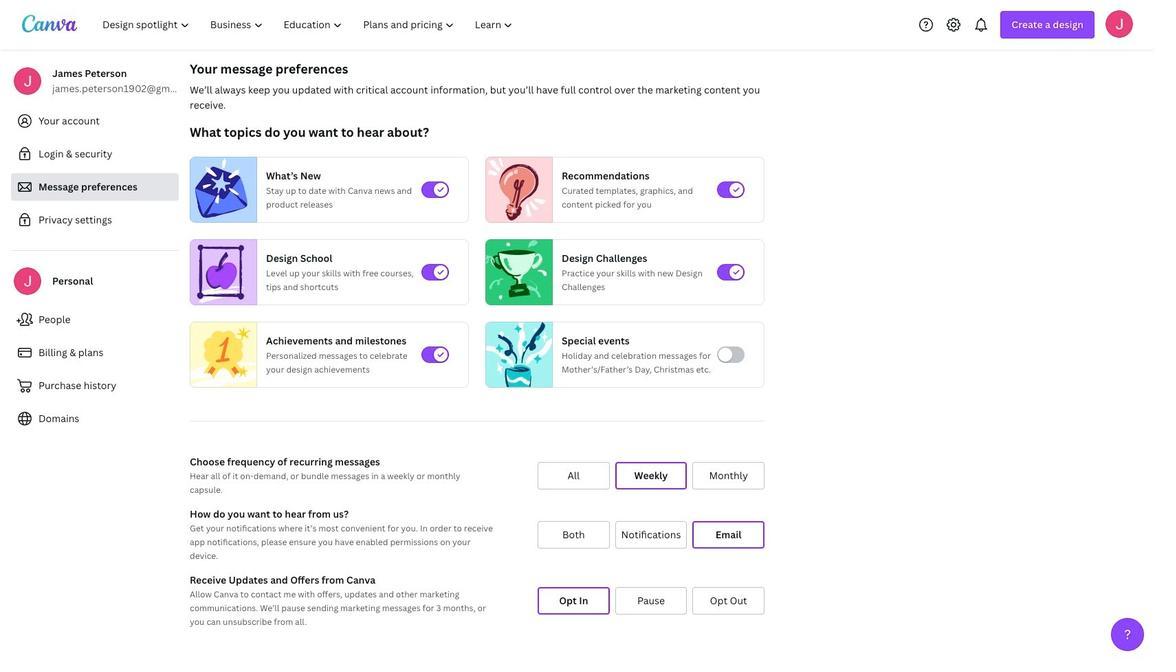 Task type: vqa. For each thing, say whether or not it's contained in the screenshot.
James Peterson icon
yes



Task type: locate. For each thing, give the bounding box(es) containing it.
None button
[[538, 462, 610, 490], [615, 462, 688, 490], [693, 462, 765, 490], [538, 521, 610, 549], [615, 521, 688, 549], [693, 521, 765, 549], [538, 588, 610, 615], [615, 588, 688, 615], [693, 588, 765, 615], [538, 462, 610, 490], [615, 462, 688, 490], [693, 462, 765, 490], [538, 521, 610, 549], [615, 521, 688, 549], [693, 521, 765, 549], [538, 588, 610, 615], [615, 588, 688, 615], [693, 588, 765, 615]]

topic image
[[191, 157, 251, 223], [486, 157, 547, 223], [191, 239, 251, 305], [486, 239, 547, 305], [191, 319, 257, 391], [486, 319, 552, 391]]



Task type: describe. For each thing, give the bounding box(es) containing it.
top level navigation element
[[94, 11, 525, 39]]

james peterson image
[[1106, 10, 1134, 37]]



